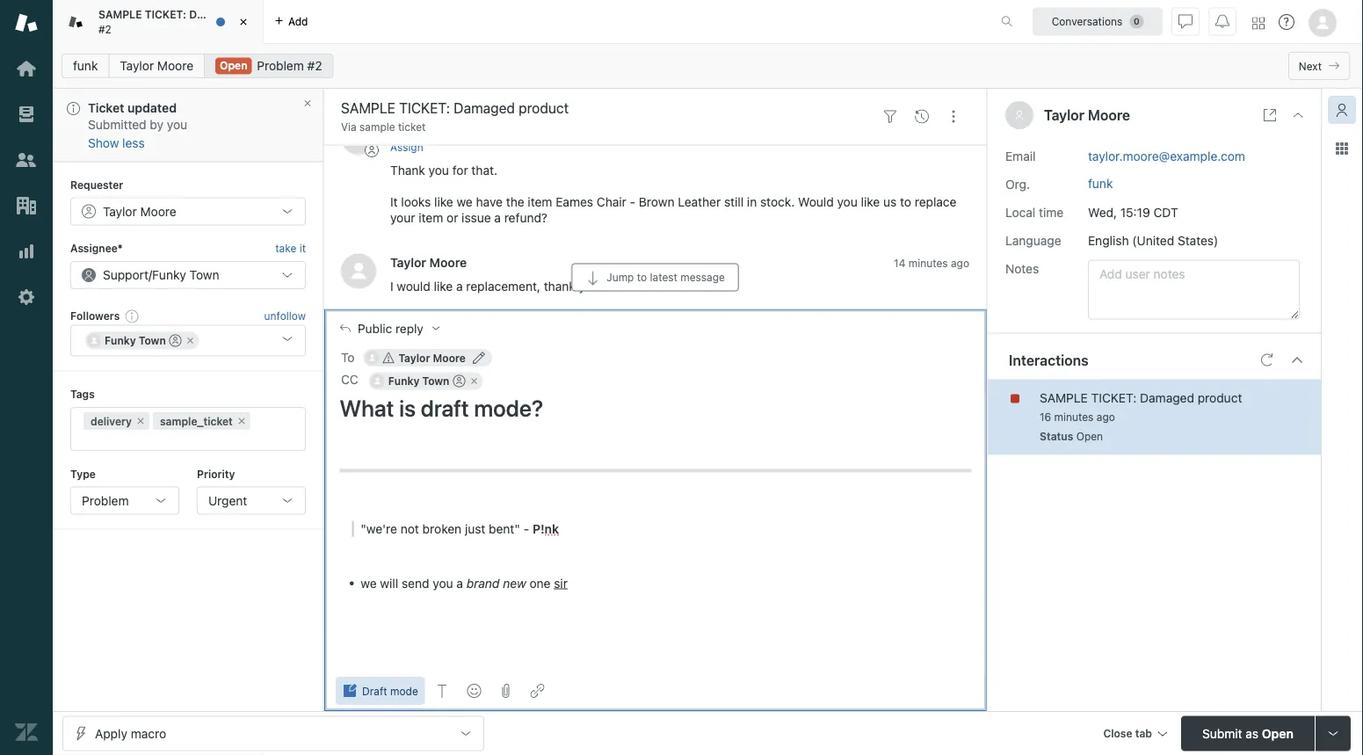 Task type: locate. For each thing, give the bounding box(es) containing it.
1 horizontal spatial remove image
[[185, 335, 196, 346]]

- left p!nk
[[524, 521, 529, 536]]

thank
[[390, 163, 425, 177]]

moore left edit user image
[[433, 352, 466, 364]]

moore up support / funky town at top
[[140, 204, 176, 219]]

i
[[390, 279, 393, 294]]

- right chair
[[630, 195, 636, 209]]

minutes inside conversationlabel log
[[909, 257, 948, 269]]

town for remove icon to the middle
[[139, 334, 166, 347]]

to right jump
[[637, 271, 647, 283]]

0 vertical spatial -
[[630, 195, 636, 209]]

the
[[506, 195, 524, 209]]

1 vertical spatial user is an agent image
[[453, 375, 465, 387]]

ticket: inside sample ticket: damaged product 16 minutes ago status open
[[1091, 390, 1137, 405]]

0 vertical spatial funkytownclown1@gmail.com image
[[87, 334, 101, 348]]

sample inside sample ticket: damaged product 16 minutes ago status open
[[1040, 390, 1088, 405]]

assign
[[390, 141, 423, 154]]

broken
[[422, 521, 462, 536]]

by
[[150, 117, 164, 132]]

a left replacement,
[[456, 279, 463, 294]]

funky up is
[[388, 375, 420, 387]]

a left the brand at the bottom left of the page
[[457, 576, 463, 590]]

1 horizontal spatial sample
[[1040, 390, 1088, 405]]

will
[[380, 576, 398, 590]]

what is draft mode?
[[340, 395, 543, 421]]

funky down the info on adding followers icon
[[105, 334, 136, 347]]

funkytownclown1@gmail.com image down taylor.moore@example.com image
[[371, 374, 385, 388]]

0 horizontal spatial open
[[220, 59, 247, 72]]

0 horizontal spatial -
[[524, 521, 529, 536]]

0 horizontal spatial funky town option
[[85, 332, 199, 349]]

problem for problem #2
[[257, 58, 304, 73]]

moore up the would
[[429, 255, 467, 270]]

0 horizontal spatial sample
[[98, 8, 142, 21]]

ticket
[[398, 121, 426, 133]]

2 vertical spatial town
[[422, 375, 450, 387]]

0 vertical spatial we
[[457, 195, 473, 209]]

damaged inside sample ticket: damaged product #2
[[189, 8, 238, 21]]

you right send
[[433, 576, 453, 590]]

events image
[[915, 110, 929, 124]]

funky town up is
[[388, 375, 450, 387]]

funky inside followers element
[[105, 334, 136, 347]]

ticket: for sample ticket: damaged product 16 minutes ago status open
[[1091, 390, 1137, 405]]

status
[[1040, 430, 1073, 443]]

mode?
[[474, 395, 543, 421]]

0 horizontal spatial ticket:
[[145, 8, 186, 21]]

ago
[[951, 257, 970, 269], [1097, 411, 1115, 423]]

/
[[149, 268, 152, 282]]

funk up ticket
[[73, 58, 98, 73]]

we will send you a brand new one sir
[[361, 576, 568, 590]]

views image
[[15, 103, 38, 126]]

1 horizontal spatial funkytownclown1@gmail.com image
[[371, 374, 385, 388]]

- inside public reply composer draft mode text box
[[524, 521, 529, 536]]

1 vertical spatial sample
[[1040, 390, 1088, 405]]

0 vertical spatial funky town
[[105, 334, 166, 347]]

leather
[[678, 195, 721, 209]]

submitted
[[88, 117, 146, 132]]

a down have
[[494, 210, 501, 225]]

zendesk products image
[[1253, 17, 1265, 29]]

0 vertical spatial user is an agent image
[[169, 334, 182, 347]]

14 minutes ago
[[894, 257, 970, 269]]

displays possible ticket submission types image
[[1326, 726, 1340, 741]]

interactions
[[1009, 352, 1089, 368]]

1 horizontal spatial we
[[457, 195, 473, 209]]

1 horizontal spatial damaged
[[1140, 390, 1195, 405]]

assignee* element
[[70, 261, 306, 289]]

0 vertical spatial funk
[[73, 58, 98, 73]]

message
[[681, 271, 725, 283]]

you right by
[[167, 117, 187, 132]]

2 vertical spatial a
[[457, 576, 463, 590]]

draft
[[421, 395, 469, 421]]

damaged inside sample ticket: damaged product 16 minutes ago status open
[[1140, 390, 1195, 405]]

1 vertical spatial town
[[139, 334, 166, 347]]

product inside sample ticket: damaged product #2
[[241, 8, 282, 21]]

1 horizontal spatial user is an agent image
[[453, 375, 465, 387]]

customers image
[[15, 149, 38, 171]]

jump
[[607, 271, 634, 283]]

you inside public reply composer draft mode text box
[[433, 576, 453, 590]]

0 vertical spatial sample
[[98, 8, 142, 21]]

sample inside sample ticket: damaged product #2
[[98, 8, 142, 21]]

0 vertical spatial remove image
[[185, 335, 196, 346]]

item left or at the left top
[[419, 210, 443, 225]]

1 vertical spatial ago
[[1097, 411, 1115, 423]]

16 minutes ago text field
[[1040, 411, 1115, 423]]

ticket: up 16 minutes ago text box
[[1091, 390, 1137, 405]]

1 horizontal spatial funky town
[[388, 375, 450, 387]]

0 vertical spatial damaged
[[189, 8, 238, 21]]

product inside sample ticket: damaged product 16 minutes ago status open
[[1198, 390, 1242, 405]]

0 horizontal spatial town
[[139, 334, 166, 347]]

0 vertical spatial ago
[[951, 257, 970, 269]]

alert
[[53, 89, 323, 162]]

format text image
[[436, 684, 450, 698]]

moore down sample ticket: damaged product #2 at the left top of the page
[[157, 58, 193, 73]]

sample ticket: damaged product #2
[[98, 8, 282, 35]]

2 horizontal spatial open
[[1262, 726, 1294, 741]]

1 vertical spatial #2
[[307, 58, 322, 73]]

town inside followers element
[[139, 334, 166, 347]]

Public reply composer Draft mode text field
[[332, 393, 979, 591]]

open inside secondary element
[[220, 59, 247, 72]]

funky town inside followers element
[[105, 334, 166, 347]]

0 horizontal spatial item
[[419, 210, 443, 225]]

followers element
[[70, 325, 306, 356]]

1 horizontal spatial problem
[[257, 58, 304, 73]]

open inside sample ticket: damaged product 16 minutes ago status open
[[1076, 430, 1103, 443]]

conversationlabel log
[[323, 106, 987, 309]]

2 horizontal spatial funky
[[388, 375, 420, 387]]

take it button
[[275, 240, 306, 258]]

jump to latest message button
[[572, 263, 739, 291]]

remove image right delivery
[[135, 416, 146, 426]]

you right would
[[837, 195, 858, 209]]

we
[[457, 195, 473, 209], [361, 576, 377, 590]]

damaged for sample ticket: damaged product 16 minutes ago status open
[[1140, 390, 1195, 405]]

problem down add dropdown button
[[257, 58, 304, 73]]

0 horizontal spatial remove image
[[135, 416, 146, 426]]

0 vertical spatial ticket:
[[145, 8, 186, 21]]

open down close image
[[220, 59, 247, 72]]

ago right 16
[[1097, 411, 1115, 423]]

#2 right zendesk support icon
[[98, 23, 111, 35]]

minutes up "status"
[[1054, 411, 1094, 423]]

you inside ticket updated submitted by you show less
[[167, 117, 187, 132]]

open
[[220, 59, 247, 72], [1076, 430, 1103, 443], [1262, 726, 1294, 741]]

0 vertical spatial funky
[[152, 268, 186, 282]]

user is an agent image
[[169, 334, 182, 347], [453, 375, 465, 387]]

avatar image
[[341, 254, 376, 289]]

1 vertical spatial funky town
[[388, 375, 450, 387]]

conversations
[[1052, 15, 1123, 28]]

apps image
[[1335, 142, 1349, 156]]

0 vertical spatial to
[[900, 195, 911, 209]]

2 vertical spatial remove image
[[135, 416, 146, 426]]

funky town option down the info on adding followers icon
[[85, 332, 199, 349]]

0 horizontal spatial minutes
[[909, 257, 948, 269]]

item
[[528, 195, 552, 209], [419, 210, 443, 225]]

user is an agent image for the right remove icon
[[453, 375, 465, 387]]

#2 up close ticket collision notification icon
[[307, 58, 322, 73]]

town right /
[[190, 268, 219, 282]]

submit
[[1203, 726, 1243, 741]]

0 horizontal spatial taylor moore link
[[108, 54, 205, 78]]

1 horizontal spatial ticket:
[[1091, 390, 1137, 405]]

funkytownclown1@gmail.com image for the funky town "option" to the right
[[371, 374, 385, 388]]

notifications image
[[1216, 15, 1230, 29]]

we up issue
[[457, 195, 473, 209]]

#2
[[98, 23, 111, 35], [307, 58, 322, 73]]

1 horizontal spatial open
[[1076, 430, 1103, 443]]

funky town option
[[85, 332, 199, 349], [369, 372, 483, 390]]

0 vertical spatial funk link
[[62, 54, 109, 78]]

item inside eames chair - brown leather still in stock. would you like us to replace your item or issue a refund?
[[419, 210, 443, 225]]

1 horizontal spatial minutes
[[1054, 411, 1094, 423]]

2 horizontal spatial town
[[422, 375, 450, 387]]

problem inside secondary element
[[257, 58, 304, 73]]

funkytownclown1@gmail.com image down "followers"
[[87, 334, 101, 348]]

0 horizontal spatial #2
[[98, 23, 111, 35]]

0 horizontal spatial funky town
[[105, 334, 166, 347]]

0 horizontal spatial funky
[[105, 334, 136, 347]]

funky town for remove icon to the middle
[[105, 334, 166, 347]]

close tab
[[1103, 727, 1152, 740]]

taylor.moore@example.com image
[[365, 351, 379, 365]]

funkytownclown1@gmail.com image
[[87, 334, 101, 348], [371, 374, 385, 388]]

view more details image
[[1263, 108, 1277, 122]]

1 vertical spatial product
[[1198, 390, 1242, 405]]

funky right the support
[[152, 268, 186, 282]]

user is an agent image up draft
[[453, 375, 465, 387]]

user image
[[1014, 110, 1025, 120], [1016, 111, 1023, 120]]

us
[[883, 195, 897, 209]]

wed, 15:19 cdt
[[1088, 205, 1179, 219]]

draft
[[362, 685, 387, 697]]

0 horizontal spatial problem
[[82, 493, 129, 507]]

taylor moore link inside secondary element
[[108, 54, 205, 78]]

tags
[[70, 388, 95, 400]]

problem inside problem popup button
[[82, 493, 129, 507]]

sample ticket: damaged product 16 minutes ago status open
[[1040, 390, 1242, 443]]

1 vertical spatial remove image
[[469, 376, 479, 386]]

you inside eames chair - brown leather still in stock. would you like us to replace your item or issue a refund?
[[837, 195, 858, 209]]

funky town down the info on adding followers icon
[[105, 334, 166, 347]]

ago right 14
[[951, 257, 970, 269]]

product
[[241, 8, 282, 21], [1198, 390, 1242, 405]]

zendesk image
[[15, 721, 38, 744]]

funky
[[152, 268, 186, 282], [105, 334, 136, 347], [388, 375, 420, 387]]

tab
[[53, 0, 282, 44]]

next button
[[1288, 52, 1350, 80]]

reporting image
[[15, 240, 38, 263]]

open right as
[[1262, 726, 1294, 741]]

thank you for that.
[[390, 163, 497, 177]]

remove image down edit user image
[[469, 376, 479, 386]]

moore
[[157, 58, 193, 73], [1088, 107, 1130, 123], [140, 204, 176, 219], [429, 255, 467, 270], [433, 352, 466, 364]]

1 vertical spatial damaged
[[1140, 390, 1195, 405]]

we left will
[[361, 576, 377, 590]]

0 horizontal spatial funk
[[73, 58, 98, 73]]

0 vertical spatial a
[[494, 210, 501, 225]]

user is an agent image for remove icon to the middle
[[169, 334, 182, 347]]

moore up taylor.moore@example.com
[[1088, 107, 1130, 123]]

new
[[503, 576, 526, 590]]

1 horizontal spatial to
[[900, 195, 911, 209]]

remove image down assignee* element
[[185, 335, 196, 346]]

public reply
[[358, 321, 423, 335]]

or
[[447, 210, 458, 225]]

1 vertical spatial funkytownclown1@gmail.com image
[[371, 374, 385, 388]]

2 horizontal spatial remove image
[[469, 376, 479, 386]]

submit as open
[[1203, 726, 1294, 741]]

to right us on the right top
[[900, 195, 911, 209]]

one
[[530, 576, 551, 590]]

problem
[[257, 58, 304, 73], [82, 493, 129, 507]]

to
[[900, 195, 911, 209], [637, 271, 647, 283]]

- inside eames chair - brown leather still in stock. would you like us to replace your item or issue a refund?
[[630, 195, 636, 209]]

item up refund?
[[528, 195, 552, 209]]

tab
[[1135, 727, 1152, 740]]

0 vertical spatial product
[[241, 8, 282, 21]]

0 vertical spatial #2
[[98, 23, 111, 35]]

0 horizontal spatial product
[[241, 8, 282, 21]]

taylor moore link up updated
[[108, 54, 205, 78]]

1 vertical spatial -
[[524, 521, 529, 536]]

take
[[275, 242, 296, 255]]

problem button
[[70, 486, 179, 514]]

like up or at the left top
[[434, 195, 453, 209]]

ticket: for sample ticket: damaged product #2
[[145, 8, 186, 21]]

0 vertical spatial taylor moore link
[[108, 54, 205, 78]]

town up the what is draft mode?
[[422, 375, 450, 387]]

funky town
[[105, 334, 166, 347], [388, 375, 450, 387]]

user is an agent image down assignee* element
[[169, 334, 182, 347]]

funk link up ticket
[[62, 54, 109, 78]]

0 horizontal spatial ago
[[951, 257, 970, 269]]

1 horizontal spatial funk
[[1088, 176, 1113, 190]]

funk
[[73, 58, 98, 73], [1088, 176, 1113, 190]]

open down 16 minutes ago text box
[[1076, 430, 1103, 443]]

funk up wed,
[[1088, 176, 1113, 190]]

0 horizontal spatial we
[[361, 576, 377, 590]]

taylor moore link up the would
[[390, 255, 467, 270]]

1 vertical spatial funk
[[1088, 176, 1113, 190]]

like left us on the right top
[[861, 195, 880, 209]]

16
[[1040, 411, 1051, 423]]

problem for problem
[[82, 493, 129, 507]]

ticket: inside sample ticket: damaged product #2
[[145, 8, 186, 21]]

jump to latest message
[[607, 271, 725, 283]]

eames chair - brown leather still in stock. would you like us to replace your item or issue a refund?
[[390, 195, 957, 225]]

ticket: left close image
[[145, 8, 186, 21]]

town down the info on adding followers icon
[[139, 334, 166, 347]]

0 horizontal spatial to
[[637, 271, 647, 283]]

minutes right 14
[[909, 257, 948, 269]]

customer context image
[[1335, 103, 1349, 117]]

requester element
[[70, 198, 306, 226]]

requester
[[70, 179, 123, 191]]

user is an agent image inside followers element
[[169, 334, 182, 347]]

1 horizontal spatial taylor moore link
[[390, 255, 467, 270]]

0 horizontal spatial damaged
[[189, 8, 238, 21]]

1 horizontal spatial product
[[1198, 390, 1242, 405]]

1 horizontal spatial funky
[[152, 268, 186, 282]]

ticket:
[[145, 8, 186, 21], [1091, 390, 1137, 405]]

1 vertical spatial funk link
[[1088, 176, 1113, 190]]

0 vertical spatial item
[[528, 195, 552, 209]]

like right the would
[[434, 279, 453, 294]]

funk link
[[62, 54, 109, 78], [1088, 176, 1113, 190]]

cdt
[[1154, 205, 1179, 219]]

14
[[894, 257, 906, 269]]

problem down type
[[82, 493, 129, 507]]

like for it looks like we have the item
[[434, 195, 453, 209]]

0 vertical spatial open
[[220, 59, 247, 72]]

taylor moore inside secondary element
[[120, 58, 193, 73]]

1 vertical spatial minutes
[[1054, 411, 1094, 423]]

damaged
[[189, 8, 238, 21], [1140, 390, 1195, 405]]

None field
[[488, 372, 969, 390]]

-
[[630, 195, 636, 209], [524, 521, 529, 536]]

sample for sample ticket: damaged product 16 minutes ago status open
[[1040, 390, 1088, 405]]

just
[[465, 521, 486, 536]]

less
[[122, 135, 145, 150]]

0 vertical spatial minutes
[[909, 257, 948, 269]]

ticket actions image
[[947, 110, 961, 124]]

1 horizontal spatial #2
[[307, 58, 322, 73]]

0 vertical spatial town
[[190, 268, 219, 282]]

1 vertical spatial open
[[1076, 430, 1103, 443]]

2 vertical spatial funky
[[388, 375, 420, 387]]

1 vertical spatial to
[[637, 271, 647, 283]]

funk link up wed,
[[1088, 176, 1113, 190]]

funkytownclown1@gmail.com image inside followers element
[[87, 334, 101, 348]]

close ticket collision notification image
[[302, 98, 313, 109]]

1 horizontal spatial town
[[190, 268, 219, 282]]

1 vertical spatial item
[[419, 210, 443, 225]]

1 vertical spatial ticket:
[[1091, 390, 1137, 405]]

1 vertical spatial funky
[[105, 334, 136, 347]]

remove image
[[185, 335, 196, 346], [469, 376, 479, 386], [135, 416, 146, 426]]

1 vertical spatial we
[[361, 576, 377, 590]]

1 horizontal spatial item
[[528, 195, 552, 209]]

1 horizontal spatial ago
[[1097, 411, 1115, 423]]

0 horizontal spatial user is an agent image
[[169, 334, 182, 347]]

apply
[[95, 726, 127, 741]]

funky town option up the what is draft mode?
[[369, 372, 483, 390]]

funky for the right remove icon
[[388, 375, 420, 387]]

#2 inside secondary element
[[307, 58, 322, 73]]

a inside text box
[[457, 576, 463, 590]]

0 vertical spatial funky town option
[[85, 332, 199, 349]]

1 vertical spatial taylor moore link
[[390, 255, 467, 270]]

1 vertical spatial problem
[[82, 493, 129, 507]]

secondary element
[[53, 48, 1363, 84]]

1 vertical spatial funky town option
[[369, 372, 483, 390]]

ticket
[[88, 101, 124, 115]]



Task type: describe. For each thing, give the bounding box(es) containing it.
14 minutes ago text field
[[894, 257, 970, 269]]

town inside assignee* element
[[190, 268, 219, 282]]

local
[[1006, 205, 1036, 219]]

taylor moore inside conversationlabel log
[[390, 255, 467, 270]]

product for sample ticket: damaged product #2
[[241, 8, 282, 21]]

brown
[[639, 195, 675, 209]]

funky town option inside followers element
[[85, 332, 199, 349]]

public
[[358, 321, 392, 335]]

funkytownclown1@gmail.com image for the funky town "option" within the followers element
[[87, 334, 101, 348]]

funk inside secondary element
[[73, 58, 98, 73]]

a inside eames chair - brown leather still in stock. would you like us to replace your item or issue a refund?
[[494, 210, 501, 225]]

brand
[[467, 576, 500, 590]]

replacement,
[[466, 279, 541, 294]]

for
[[452, 163, 468, 177]]

2 vertical spatial open
[[1262, 726, 1294, 741]]

latest
[[650, 271, 678, 283]]

admin image
[[15, 286, 38, 309]]

moore inside secondary element
[[157, 58, 193, 73]]

eames
[[556, 195, 593, 209]]

still
[[724, 195, 744, 209]]

zendesk support image
[[15, 11, 38, 34]]

i would like a replacement, thank you.
[[390, 279, 603, 294]]

type
[[70, 468, 96, 480]]

insert emojis image
[[467, 684, 481, 698]]

to inside button
[[637, 271, 647, 283]]

damaged for sample ticket: damaged product #2
[[189, 8, 238, 21]]

macro
[[131, 726, 166, 741]]

updated
[[127, 101, 177, 115]]

not
[[401, 521, 419, 536]]

stock.
[[760, 195, 795, 209]]

"we're
[[361, 521, 397, 536]]

problem #2
[[257, 58, 322, 73]]

looks
[[401, 195, 431, 209]]

as
[[1246, 726, 1259, 741]]

product for sample ticket: damaged product 16 minutes ago status open
[[1198, 390, 1242, 405]]

your
[[390, 210, 415, 225]]

it
[[299, 242, 306, 255]]

you.
[[579, 279, 603, 294]]

funky town for the right remove icon
[[388, 375, 450, 387]]

taylor.moore@example.com
[[1088, 149, 1245, 163]]

english
[[1088, 233, 1129, 247]]

funky for remove icon to the middle
[[105, 334, 136, 347]]

taylor inside conversationlabel log
[[390, 255, 426, 270]]

what
[[340, 395, 394, 421]]

org.
[[1006, 177, 1030, 191]]

close image
[[1291, 108, 1305, 122]]

like inside eames chair - brown leather still in stock. would you like us to replace your item or issue a refund?
[[861, 195, 880, 209]]

1 horizontal spatial funky town option
[[369, 372, 483, 390]]

wed,
[[1088, 205, 1117, 219]]

remove image
[[236, 416, 247, 426]]

get started image
[[15, 57, 38, 80]]

#2 inside sample ticket: damaged product #2
[[98, 23, 111, 35]]

unfollow
[[264, 310, 306, 322]]

you left for
[[429, 163, 449, 177]]

close image
[[235, 13, 252, 31]]

reply
[[396, 321, 423, 335]]

notes
[[1006, 261, 1039, 276]]

taylor inside requester element
[[103, 204, 137, 219]]

we inside public reply composer draft mode text box
[[361, 576, 377, 590]]

get help image
[[1279, 14, 1295, 30]]

town for the right remove icon
[[422, 375, 450, 387]]

support / funky town
[[103, 268, 219, 282]]

replace
[[915, 195, 957, 209]]

via
[[341, 121, 357, 133]]

1 vertical spatial a
[[456, 279, 463, 294]]

info on adding followers image
[[125, 309, 139, 323]]

main element
[[0, 0, 53, 755]]

1 horizontal spatial funk link
[[1088, 176, 1113, 190]]

would
[[798, 195, 834, 209]]

taylor moore inside requester element
[[103, 204, 176, 219]]

have
[[476, 195, 503, 209]]

button displays agent's chat status as invisible. image
[[1179, 15, 1193, 29]]

urgent button
[[197, 486, 306, 514]]

15:19
[[1121, 205, 1150, 219]]

close tab button
[[1096, 716, 1174, 754]]

via sample ticket
[[341, 121, 426, 133]]

draft mode
[[362, 685, 418, 697]]

organizations image
[[15, 194, 38, 217]]

to
[[341, 350, 355, 365]]

support
[[103, 268, 149, 282]]

minutes inside sample ticket: damaged product 16 minutes ago status open
[[1054, 411, 1094, 423]]

alert containing ticket updated
[[53, 89, 323, 162]]

moore inside requester element
[[140, 204, 176, 219]]

tabs tab list
[[53, 0, 983, 44]]

funky inside assignee* element
[[152, 268, 186, 282]]

hide composer image
[[648, 302, 662, 316]]

priority
[[197, 468, 235, 480]]

Subject field
[[338, 98, 871, 119]]

unfollow button
[[264, 308, 306, 324]]

it looks like we have the item
[[390, 195, 556, 209]]

sample
[[360, 121, 395, 133]]

Add user notes text field
[[1088, 260, 1300, 320]]

sample_ticket
[[160, 415, 233, 427]]

assignee*
[[70, 242, 123, 255]]

cc
[[341, 372, 358, 387]]

ticket updated submitted by you show less
[[88, 101, 187, 150]]

local time
[[1006, 205, 1064, 219]]

conversations button
[[1033, 7, 1163, 36]]

0 horizontal spatial funk link
[[62, 54, 109, 78]]

add attachment image
[[499, 684, 513, 698]]

like for i would like a replacement, thank you.
[[434, 279, 453, 294]]

ago inside sample ticket: damaged product 16 minutes ago status open
[[1097, 411, 1115, 423]]

(united
[[1132, 233, 1174, 247]]

taylor inside secondary element
[[120, 58, 154, 73]]

to inside eames chair - brown leather still in stock. would you like us to replace your item or issue a refund?
[[900, 195, 911, 209]]

tab containing sample ticket: damaged product
[[53, 0, 282, 44]]

delivery
[[91, 415, 132, 427]]

mode
[[390, 685, 418, 697]]

add link (cmd k) image
[[531, 684, 545, 698]]

filter image
[[883, 110, 897, 124]]

draft mode button
[[336, 677, 425, 705]]

followers
[[70, 309, 120, 322]]

moore inside conversationlabel log
[[429, 255, 467, 270]]

edit user image
[[473, 352, 485, 364]]

"we're not broken just bent" - p!nk
[[361, 521, 559, 536]]

email
[[1006, 149, 1036, 163]]

we inside conversationlabel log
[[457, 195, 473, 209]]

that.
[[472, 163, 497, 177]]

add button
[[264, 0, 319, 43]]

bent"
[[489, 521, 520, 536]]

english (united states)
[[1088, 233, 1219, 247]]

ago inside conversationlabel log
[[951, 257, 970, 269]]

add
[[288, 15, 308, 28]]

show
[[88, 135, 119, 150]]

taylor moore link inside conversationlabel log
[[390, 255, 467, 270]]

in
[[747, 195, 757, 209]]

take it
[[275, 242, 306, 255]]

sample for sample ticket: damaged product #2
[[98, 8, 142, 21]]

thank
[[544, 279, 576, 294]]



Task type: vqa. For each thing, say whether or not it's contained in the screenshot.
top the free
no



